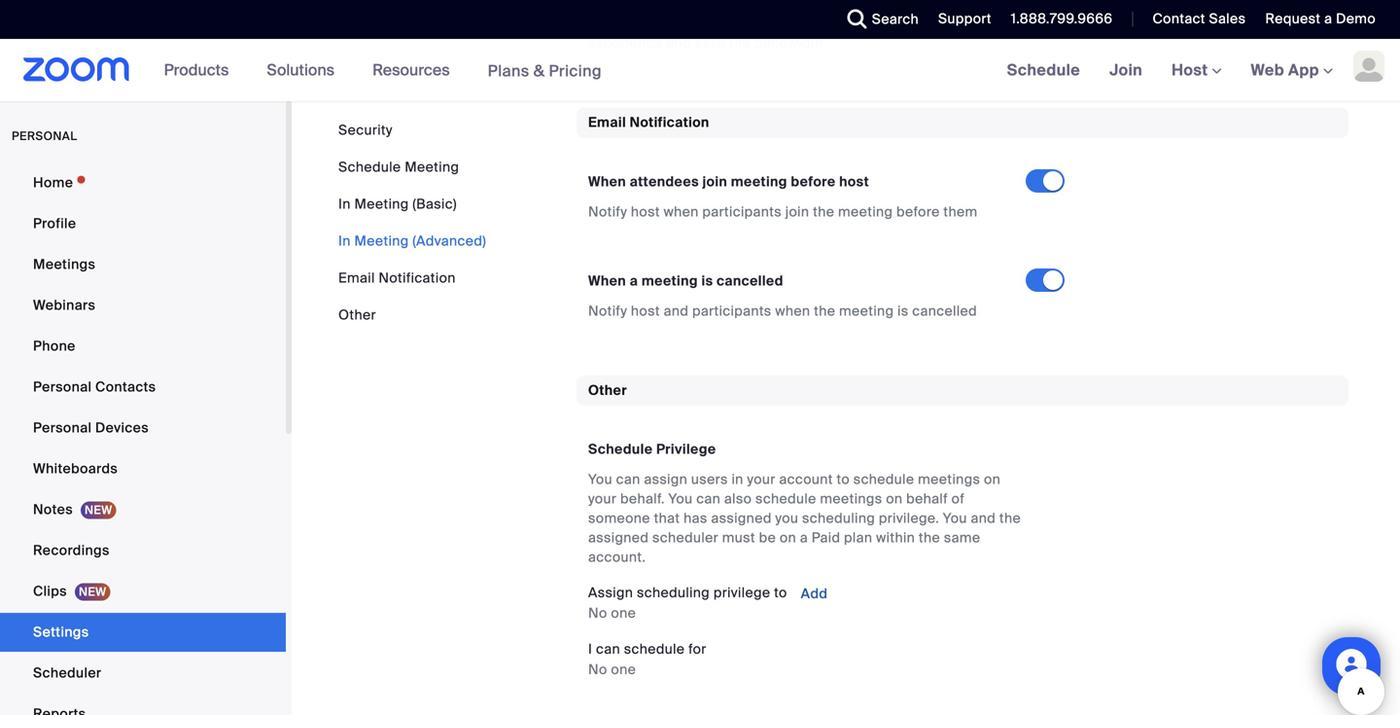 Task type: describe. For each thing, give the bounding box(es) containing it.
i
[[589, 640, 593, 658]]

0 horizontal spatial when
[[664, 203, 699, 221]]

1 horizontal spatial you
[[669, 490, 693, 508]]

schedule for schedule meeting
[[339, 158, 401, 176]]

menu bar containing security
[[339, 121, 487, 325]]

clips
[[33, 582, 67, 600]]

privilege.
[[879, 509, 940, 527]]

scheduler
[[653, 529, 719, 547]]

sales
[[1210, 10, 1247, 28]]

recordings link
[[0, 531, 286, 570]]

personal contacts link
[[0, 368, 286, 407]]

when for when a meeting is cancelled
[[589, 272, 627, 290]]

profile link
[[0, 204, 286, 243]]

0 horizontal spatial to
[[775, 584, 788, 602]]

personal
[[12, 128, 77, 144]]

in meeting (advanced)
[[339, 232, 487, 250]]

solutions button
[[267, 39, 344, 101]]

notes
[[33, 501, 73, 519]]

0 horizontal spatial you
[[589, 471, 613, 489]]

0 vertical spatial your
[[748, 471, 776, 489]]

1 vertical spatial assigned
[[589, 529, 649, 547]]

products
[[164, 60, 229, 80]]

when for when attendees join meeting before host
[[589, 172, 627, 190]]

can for schedule
[[596, 640, 621, 658]]

1.888.799.9666 button up join
[[997, 0, 1118, 39]]

add button
[[799, 585, 830, 603]]

in meeting (basic)
[[339, 195, 457, 213]]

contact sales
[[1153, 10, 1247, 28]]

behalf
[[907, 490, 949, 508]]

0 vertical spatial before
[[791, 172, 836, 190]]

no inside i can schedule for no one
[[589, 661, 608, 679]]

attendees
[[630, 172, 699, 190]]

0 horizontal spatial on
[[780, 529, 797, 547]]

1.888.799.9666
[[1012, 10, 1113, 28]]

webinars
[[33, 296, 96, 314]]

for
[[689, 640, 707, 658]]

clips link
[[0, 572, 286, 611]]

(basic)
[[413, 195, 457, 213]]

security
[[339, 121, 393, 139]]

whiteboards
[[33, 460, 118, 478]]

host for when a meeting is cancelled
[[631, 302, 660, 320]]

schedule for schedule privilege
[[589, 440, 653, 458]]

plans & pricing
[[488, 61, 602, 81]]

&
[[534, 61, 545, 81]]

within
[[877, 529, 916, 547]]

notify for notify host when participants join the meeting before them
[[589, 203, 628, 221]]

pricing
[[549, 61, 602, 81]]

scheduler
[[33, 664, 102, 682]]

of
[[952, 490, 965, 508]]

product information navigation
[[149, 39, 617, 103]]

resources
[[373, 60, 450, 80]]

1.888.799.9666 button up schedule link
[[1012, 10, 1113, 28]]

add
[[801, 585, 828, 603]]

schedule link
[[993, 39, 1096, 101]]

behalf.
[[621, 490, 665, 508]]

meeting for (basic)
[[355, 195, 409, 213]]

in
[[732, 471, 744, 489]]

1 horizontal spatial cancelled
[[913, 302, 978, 320]]

them
[[944, 203, 978, 221]]

personal for personal devices
[[33, 419, 92, 437]]

personal menu menu
[[0, 163, 286, 715]]

assign scheduling privilege to
[[589, 584, 791, 602]]

settings
[[33, 623, 89, 641]]

join
[[1110, 60, 1143, 80]]

privilege
[[714, 584, 771, 602]]

resources button
[[373, 39, 459, 101]]

when attendees join meeting before host
[[589, 172, 870, 190]]

plans
[[488, 61, 530, 81]]

when a meeting is cancelled
[[589, 272, 784, 290]]

0 vertical spatial on
[[985, 471, 1001, 489]]

and inside email notification element
[[664, 302, 689, 320]]

a for request
[[1325, 10, 1333, 28]]

be
[[759, 529, 777, 547]]

schedule for schedule
[[1008, 60, 1081, 80]]

notify for notify host and participants when the meeting is cancelled
[[589, 302, 628, 320]]

0 vertical spatial meeting
[[405, 158, 459, 176]]

0 vertical spatial schedule
[[854, 471, 915, 489]]

in meeting (basic) link
[[339, 195, 457, 213]]

1 vertical spatial email
[[339, 269, 375, 287]]

notify host and participants when the meeting is cancelled
[[589, 302, 978, 320]]

search
[[872, 10, 919, 28]]

0 vertical spatial is
[[702, 272, 714, 290]]

notes link
[[0, 490, 286, 529]]

scheduler link
[[0, 654, 286, 693]]

search button
[[834, 0, 924, 39]]

0 vertical spatial host
[[840, 172, 870, 190]]

contacts
[[95, 378, 156, 396]]

join link
[[1096, 39, 1158, 101]]

you can assign users in your account to schedule meetings on your behalf. you can also schedule meetings on behalf of someone that has assigned you scheduling privilege. you and the assigned scheduler must be on a paid plan within the same account.
[[589, 471, 1022, 566]]

1 horizontal spatial on
[[887, 490, 903, 508]]

0 vertical spatial join
[[703, 172, 728, 190]]

assign
[[644, 471, 688, 489]]

host
[[1172, 60, 1213, 80]]

phone
[[33, 337, 76, 355]]

contact
[[1153, 10, 1206, 28]]

in for in meeting (advanced)
[[339, 232, 351, 250]]

demo
[[1337, 10, 1377, 28]]

plan
[[845, 529, 873, 547]]

profile
[[33, 215, 76, 233]]

assign
[[589, 584, 634, 602]]

a for when
[[630, 272, 638, 290]]

paid
[[812, 529, 841, 547]]

1 horizontal spatial assigned
[[712, 509, 772, 527]]



Task type: vqa. For each thing, say whether or not it's contained in the screenshot.
Learn more about your Meeting License icon
no



Task type: locate. For each thing, give the bounding box(es) containing it.
can inside i can schedule for no one
[[596, 640, 621, 658]]

personal devices link
[[0, 409, 286, 448]]

users
[[692, 471, 728, 489]]

web app button
[[1252, 60, 1334, 80]]

zoom logo image
[[23, 57, 130, 82]]

0 horizontal spatial cancelled
[[717, 272, 784, 290]]

notification up the "attendees"
[[630, 113, 710, 131]]

and inside you can assign users in your account to schedule meetings on your behalf. you can also schedule meetings on behalf of someone that has assigned you scheduling privilege. you and the assigned scheduler must be on a paid plan within the same account.
[[971, 509, 996, 527]]

meeting up email notification 'link'
[[355, 232, 409, 250]]

(advanced)
[[413, 232, 487, 250]]

meeting up (basic)
[[405, 158, 459, 176]]

2 notify from the top
[[589, 302, 628, 320]]

2 vertical spatial meeting
[[355, 232, 409, 250]]

0 vertical spatial email
[[589, 113, 627, 131]]

menu bar
[[339, 121, 487, 325]]

1 horizontal spatial a
[[801, 529, 809, 547]]

host for when attendees join meeting before host
[[631, 203, 660, 221]]

2 vertical spatial can
[[596, 640, 621, 658]]

1 vertical spatial notify
[[589, 302, 628, 320]]

app
[[1289, 60, 1320, 80]]

personal contacts
[[33, 378, 156, 396]]

personal down phone
[[33, 378, 92, 396]]

account
[[780, 471, 834, 489]]

one down "assign"
[[611, 604, 636, 622]]

other up schedule privilege
[[589, 381, 627, 399]]

host down the "attendees"
[[631, 203, 660, 221]]

one down the no one
[[611, 661, 636, 679]]

1 horizontal spatial notification
[[630, 113, 710, 131]]

1 vertical spatial join
[[786, 203, 810, 221]]

0 horizontal spatial and
[[664, 302, 689, 320]]

2 vertical spatial host
[[631, 302, 660, 320]]

0 vertical spatial other
[[339, 306, 376, 324]]

0 vertical spatial a
[[1325, 10, 1333, 28]]

meetings
[[33, 255, 96, 273]]

schedule left for
[[624, 640, 685, 658]]

i can schedule for no one
[[589, 640, 707, 679]]

request a demo
[[1266, 10, 1377, 28]]

email notification inside email notification element
[[589, 113, 710, 131]]

is
[[702, 272, 714, 290], [898, 302, 909, 320]]

before
[[791, 172, 836, 190], [897, 203, 940, 221]]

meetings link
[[0, 245, 286, 284]]

devices
[[95, 419, 149, 437]]

and
[[664, 302, 689, 320], [971, 509, 996, 527]]

profile picture image
[[1354, 51, 1385, 82]]

host up notify host when participants join the meeting before them
[[840, 172, 870, 190]]

schedule privilege
[[589, 440, 717, 458]]

personal for personal contacts
[[33, 378, 92, 396]]

1 horizontal spatial other
[[589, 381, 627, 399]]

can right i
[[596, 640, 621, 658]]

0 vertical spatial scheduling
[[803, 509, 876, 527]]

2 vertical spatial on
[[780, 529, 797, 547]]

1 horizontal spatial schedule
[[756, 490, 817, 508]]

1 one from the top
[[611, 604, 636, 622]]

other element
[[577, 375, 1349, 713]]

0 horizontal spatial your
[[589, 490, 617, 508]]

participants for meeting
[[703, 203, 782, 221]]

email notification link
[[339, 269, 456, 287]]

personal devices
[[33, 419, 149, 437]]

2 vertical spatial a
[[801, 529, 809, 547]]

scheduling down scheduler
[[637, 584, 710, 602]]

join right the "attendees"
[[703, 172, 728, 190]]

products button
[[164, 39, 238, 101]]

0 horizontal spatial email notification
[[339, 269, 456, 287]]

notify host when participants join the meeting before them
[[589, 203, 978, 221]]

also
[[725, 490, 752, 508]]

personal
[[33, 378, 92, 396], [33, 419, 92, 437]]

schedule
[[1008, 60, 1081, 80], [339, 158, 401, 176], [589, 440, 653, 458]]

1 personal from the top
[[33, 378, 92, 396]]

0 vertical spatial participants
[[703, 203, 782, 221]]

0 vertical spatial you
[[589, 471, 613, 489]]

1 horizontal spatial meetings
[[919, 471, 981, 489]]

meeting for (advanced)
[[355, 232, 409, 250]]

in for in meeting (basic)
[[339, 195, 351, 213]]

1 vertical spatial a
[[630, 272, 638, 290]]

must
[[723, 529, 756, 547]]

2 vertical spatial schedule
[[589, 440, 653, 458]]

when
[[589, 172, 627, 190], [589, 272, 627, 290]]

1 when from the top
[[589, 172, 627, 190]]

scheduling
[[803, 509, 876, 527], [637, 584, 710, 602]]

0 horizontal spatial is
[[702, 272, 714, 290]]

and up same
[[971, 509, 996, 527]]

assigned up must
[[712, 509, 772, 527]]

one inside i can schedule for no one
[[611, 661, 636, 679]]

2 horizontal spatial on
[[985, 471, 1001, 489]]

scheduling up paid
[[803, 509, 876, 527]]

1 vertical spatial scheduling
[[637, 584, 710, 602]]

to inside you can assign users in your account to schedule meetings on your behalf. you can also schedule meetings on behalf of someone that has assigned you scheduling privilege. you and the assigned scheduler must be on a paid plan within the same account.
[[837, 471, 850, 489]]

1 vertical spatial in
[[339, 232, 351, 250]]

meetings navigation
[[993, 39, 1401, 103]]

0 vertical spatial meetings
[[919, 471, 981, 489]]

has
[[684, 509, 708, 527]]

scheduling inside you can assign users in your account to schedule meetings on your behalf. you can also schedule meetings on behalf of someone that has assigned you scheduling privilege. you and the assigned scheduler must be on a paid plan within the same account.
[[803, 509, 876, 527]]

0 horizontal spatial schedule
[[624, 640, 685, 658]]

home link
[[0, 163, 286, 202]]

1 horizontal spatial before
[[897, 203, 940, 221]]

before left them on the right of the page
[[897, 203, 940, 221]]

1 vertical spatial can
[[697, 490, 721, 508]]

1 vertical spatial notification
[[379, 269, 456, 287]]

home
[[33, 174, 73, 192]]

1 vertical spatial when
[[589, 272, 627, 290]]

1 vertical spatial is
[[898, 302, 909, 320]]

1 vertical spatial personal
[[33, 419, 92, 437]]

privilege
[[657, 440, 717, 458]]

1 vertical spatial no
[[589, 661, 608, 679]]

1 horizontal spatial to
[[837, 471, 850, 489]]

on
[[985, 471, 1001, 489], [887, 490, 903, 508], [780, 529, 797, 547]]

when
[[664, 203, 699, 221], [776, 302, 811, 320]]

to right the account at the bottom right
[[837, 471, 850, 489]]

your
[[748, 471, 776, 489], [589, 490, 617, 508]]

0 vertical spatial schedule
[[1008, 60, 1081, 80]]

to left add
[[775, 584, 788, 602]]

notification down the in meeting (advanced)
[[379, 269, 456, 287]]

schedule up behalf.
[[589, 440, 653, 458]]

schedule up you
[[756, 490, 817, 508]]

email notification up the "attendees"
[[589, 113, 710, 131]]

1 vertical spatial other
[[589, 381, 627, 399]]

2 personal from the top
[[33, 419, 92, 437]]

can up behalf.
[[617, 471, 641, 489]]

1 vertical spatial meeting
[[355, 195, 409, 213]]

2 no from the top
[[589, 661, 608, 679]]

participants for is
[[693, 302, 772, 320]]

account.
[[589, 548, 646, 566]]

1 vertical spatial meetings
[[821, 490, 883, 508]]

join down when attendees join meeting before host
[[786, 203, 810, 221]]

other down email notification 'link'
[[339, 306, 376, 324]]

1 notify from the top
[[589, 203, 628, 221]]

someone
[[589, 509, 651, 527]]

1 in from the top
[[339, 195, 351, 213]]

host down when a meeting is cancelled at the top
[[631, 302, 660, 320]]

can
[[617, 471, 641, 489], [697, 490, 721, 508], [596, 640, 621, 658]]

2 in from the top
[[339, 232, 351, 250]]

and down when a meeting is cancelled at the top
[[664, 302, 689, 320]]

2 when from the top
[[589, 272, 627, 290]]

schedule meeting link
[[339, 158, 459, 176]]

other link
[[339, 306, 376, 324]]

participants down when a meeting is cancelled at the top
[[693, 302, 772, 320]]

0 horizontal spatial email
[[339, 269, 375, 287]]

meetings up plan
[[821, 490, 883, 508]]

0 horizontal spatial assigned
[[589, 529, 649, 547]]

solutions
[[267, 60, 335, 80]]

in up email notification 'link'
[[339, 232, 351, 250]]

0 vertical spatial and
[[664, 302, 689, 320]]

one
[[611, 604, 636, 622], [611, 661, 636, 679]]

2 horizontal spatial schedule
[[1008, 60, 1081, 80]]

no down i
[[589, 661, 608, 679]]

1 horizontal spatial is
[[898, 302, 909, 320]]

1 vertical spatial to
[[775, 584, 788, 602]]

1 horizontal spatial join
[[786, 203, 810, 221]]

participants down when attendees join meeting before host
[[703, 203, 782, 221]]

in down schedule meeting
[[339, 195, 351, 213]]

0 vertical spatial personal
[[33, 378, 92, 396]]

your right in
[[748, 471, 776, 489]]

schedule meeting
[[339, 158, 459, 176]]

0 vertical spatial notification
[[630, 113, 710, 131]]

0 vertical spatial no
[[589, 604, 608, 622]]

banner
[[0, 39, 1401, 103]]

2 one from the top
[[611, 661, 636, 679]]

no one
[[589, 604, 636, 622]]

that
[[654, 509, 680, 527]]

schedule inside i can schedule for no one
[[624, 640, 685, 658]]

1 vertical spatial schedule
[[339, 158, 401, 176]]

a inside you can assign users in your account to schedule meetings on your behalf. you can also schedule meetings on behalf of someone that has assigned you scheduling privilege. you and the assigned scheduler must be on a paid plan within the same account.
[[801, 529, 809, 547]]

email notification down the in meeting (advanced)
[[339, 269, 456, 287]]

0 horizontal spatial other
[[339, 306, 376, 324]]

can down users
[[697, 490, 721, 508]]

1 no from the top
[[589, 604, 608, 622]]

can for assign
[[617, 471, 641, 489]]

0 horizontal spatial a
[[630, 272, 638, 290]]

1 vertical spatial one
[[611, 661, 636, 679]]

phone link
[[0, 327, 286, 366]]

1 vertical spatial host
[[631, 203, 660, 221]]

email down 'pricing'
[[589, 113, 627, 131]]

0 horizontal spatial join
[[703, 172, 728, 190]]

plans & pricing link
[[488, 61, 602, 81], [488, 61, 602, 81]]

other inside other element
[[589, 381, 627, 399]]

in meeting (advanced) link
[[339, 232, 487, 250]]

1 horizontal spatial scheduling
[[803, 509, 876, 527]]

0 horizontal spatial before
[[791, 172, 836, 190]]

1 vertical spatial when
[[776, 302, 811, 320]]

meetings
[[919, 471, 981, 489], [821, 490, 883, 508]]

0 horizontal spatial meetings
[[821, 490, 883, 508]]

0 vertical spatial assigned
[[712, 509, 772, 527]]

you
[[776, 509, 799, 527]]

email
[[589, 113, 627, 131], [339, 269, 375, 287]]

web app
[[1252, 60, 1320, 80]]

1.888.799.9666 button
[[997, 0, 1118, 39], [1012, 10, 1113, 28]]

recordings
[[33, 541, 110, 559]]

0 vertical spatial notify
[[589, 203, 628, 221]]

1 vertical spatial and
[[971, 509, 996, 527]]

1 horizontal spatial email
[[589, 113, 627, 131]]

personal up the whiteboards
[[33, 419, 92, 437]]

your up someone
[[589, 490, 617, 508]]

host button
[[1172, 60, 1222, 80]]

2 vertical spatial schedule
[[624, 640, 685, 658]]

whiteboards link
[[0, 449, 286, 488]]

2 horizontal spatial you
[[944, 509, 968, 527]]

0 vertical spatial cancelled
[[717, 272, 784, 290]]

1 vertical spatial email notification
[[339, 269, 456, 287]]

schedule down security link
[[339, 158, 401, 176]]

you up that on the left bottom of the page
[[669, 490, 693, 508]]

schedule inside other element
[[589, 440, 653, 458]]

you down the of
[[944, 509, 968, 527]]

0 vertical spatial can
[[617, 471, 641, 489]]

email up the other link
[[339, 269, 375, 287]]

banner containing products
[[0, 39, 1401, 103]]

1 vertical spatial schedule
[[756, 490, 817, 508]]

notify
[[589, 203, 628, 221], [589, 302, 628, 320]]

no down "assign"
[[589, 604, 608, 622]]

0 vertical spatial when
[[664, 203, 699, 221]]

1 vertical spatial cancelled
[[913, 302, 978, 320]]

contact sales link
[[1139, 0, 1251, 39], [1153, 10, 1247, 28]]

1 horizontal spatial email notification
[[589, 113, 710, 131]]

request
[[1266, 10, 1322, 28]]

meetings up the of
[[919, 471, 981, 489]]

webinars link
[[0, 286, 286, 325]]

1 horizontal spatial when
[[776, 302, 811, 320]]

you up someone
[[589, 471, 613, 489]]

same
[[945, 529, 981, 547]]

1 vertical spatial on
[[887, 490, 903, 508]]

assigned down someone
[[589, 529, 649, 547]]

0 vertical spatial email notification
[[589, 113, 710, 131]]

1 vertical spatial before
[[897, 203, 940, 221]]

host
[[840, 172, 870, 190], [631, 203, 660, 221], [631, 302, 660, 320]]

web
[[1252, 60, 1285, 80]]

schedule down 1.888.799.9666
[[1008, 60, 1081, 80]]

0 vertical spatial one
[[611, 604, 636, 622]]

2 vertical spatial you
[[944, 509, 968, 527]]

meeting down schedule meeting
[[355, 195, 409, 213]]

email notification
[[589, 113, 710, 131], [339, 269, 456, 287]]

1 horizontal spatial schedule
[[589, 440, 653, 458]]

schedule
[[854, 471, 915, 489], [756, 490, 817, 508], [624, 640, 685, 658]]

0 vertical spatial to
[[837, 471, 850, 489]]

1 horizontal spatial and
[[971, 509, 996, 527]]

schedule up privilege.
[[854, 471, 915, 489]]

schedule inside meetings navigation
[[1008, 60, 1081, 80]]

0 horizontal spatial scheduling
[[637, 584, 710, 602]]

before up notify host when participants join the meeting before them
[[791, 172, 836, 190]]

request a demo link
[[1251, 0, 1401, 39], [1266, 10, 1377, 28]]

support
[[939, 10, 992, 28]]

email notification element
[[577, 107, 1349, 344]]



